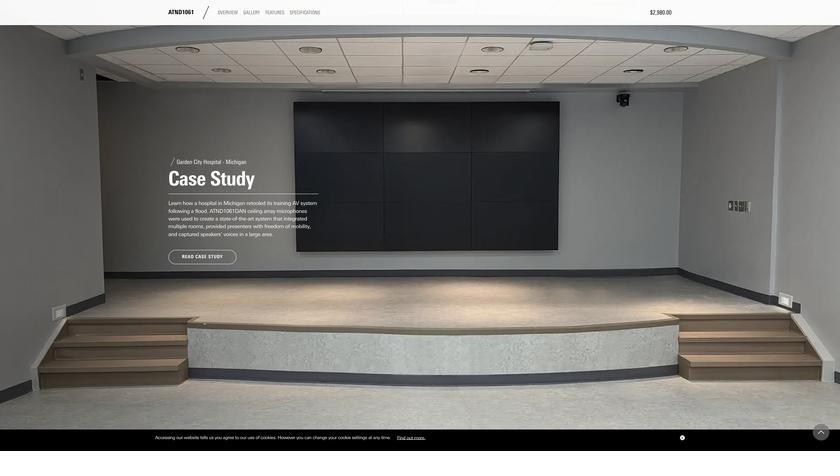 Task type: describe. For each thing, give the bounding box(es) containing it.
settings
[[352, 436, 367, 441]]

arrow up image
[[819, 430, 824, 436]]

0 vertical spatial system
[[301, 201, 317, 207]]

large
[[249, 231, 261, 238]]

accessing
[[155, 436, 175, 441]]

of-
[[233, 216, 239, 222]]

atnd1061dan
[[210, 208, 246, 215]]

following
[[168, 208, 190, 215]]

use
[[248, 436, 255, 441]]

learn how a hospital in michigan retooled its training av system following a flood. atnd1061dan ceiling array microphones were used to create a state-of-the-art system that integrated multiple rooms, provided presenters with freedom of mobility, and captured speakers' voices in a large area.
[[168, 201, 317, 238]]

specifications
[[290, 10, 320, 16]]

1 vertical spatial to
[[235, 436, 239, 441]]

the-
[[239, 216, 248, 222]]

integrated
[[284, 216, 307, 222]]

learn
[[168, 201, 182, 207]]

area.
[[262, 231, 273, 238]]

out
[[407, 436, 413, 441]]

your
[[328, 436, 337, 441]]

atnd1061
[[168, 9, 194, 16]]

retooled
[[247, 201, 266, 207]]

gallery
[[243, 10, 260, 16]]

agree
[[223, 436, 234, 441]]

multiple
[[168, 224, 187, 230]]

read case study button
[[168, 250, 237, 265]]

presenters
[[227, 224, 252, 230]]

study
[[208, 254, 223, 260]]

to inside learn how a hospital in michigan retooled its training av system following a flood. atnd1061dan ceiling array microphones were used to create a state-of-the-art system that integrated multiple rooms, provided presenters with freedom of mobility, and captured speakers' voices in a large area.
[[194, 216, 198, 222]]

read
[[182, 254, 194, 260]]

captured
[[179, 231, 199, 238]]

training
[[274, 201, 291, 207]]

website
[[184, 436, 199, 441]]

ceiling
[[248, 208, 262, 215]]

1 vertical spatial system
[[255, 216, 272, 222]]

more.
[[414, 436, 426, 441]]

rooms,
[[188, 224, 205, 230]]

at
[[368, 436, 372, 441]]

used
[[181, 216, 192, 222]]

voices
[[224, 231, 238, 238]]

$2,980.00
[[650, 9, 672, 16]]

accessing our website tells us you agree to our use of cookies. however you can change your cookie settings at any time.
[[155, 436, 392, 441]]

provided
[[206, 224, 226, 230]]

create
[[200, 216, 214, 222]]

speakers'
[[200, 231, 222, 238]]

array
[[264, 208, 275, 215]]

av
[[292, 201, 299, 207]]

state-
[[220, 216, 233, 222]]

cookies.
[[261, 436, 277, 441]]



Task type: vqa. For each thing, say whether or not it's contained in the screenshot.
U891Rb Free 2 -Day Shipping! Only 1 Left! Get it by Wednesday, Jan 31 when you order within 9 mins
no



Task type: locate. For each thing, give the bounding box(es) containing it.
divider line image
[[199, 6, 213, 19]]

freedom
[[265, 224, 284, 230]]

cross image
[[681, 437, 684, 440]]

system up with
[[255, 216, 272, 222]]

0 horizontal spatial system
[[255, 216, 272, 222]]

case
[[195, 254, 207, 260]]

read case study link
[[168, 250, 237, 265]]

find
[[397, 436, 406, 441]]

0 horizontal spatial our
[[176, 436, 183, 441]]

system right av
[[301, 201, 317, 207]]

mobility,
[[291, 224, 311, 230]]

2 you from the left
[[296, 436, 303, 441]]

0 vertical spatial of
[[285, 224, 290, 230]]

to right "agree" on the bottom left of the page
[[235, 436, 239, 441]]

our left "use"
[[240, 436, 247, 441]]

1 horizontal spatial of
[[285, 224, 290, 230]]

overview
[[218, 10, 238, 16]]

a down the how
[[191, 208, 194, 215]]

0 horizontal spatial you
[[215, 436, 222, 441]]

0 horizontal spatial of
[[256, 436, 260, 441]]

find out more.
[[397, 436, 426, 441]]

1 vertical spatial of
[[256, 436, 260, 441]]

system
[[301, 201, 317, 207], [255, 216, 272, 222]]

its
[[267, 201, 272, 207]]

can
[[305, 436, 312, 441]]

flood.
[[195, 208, 208, 215]]

any
[[373, 436, 380, 441]]

of
[[285, 224, 290, 230], [256, 436, 260, 441]]

how
[[183, 201, 193, 207]]

hospital
[[199, 201, 217, 207]]

1 horizontal spatial in
[[239, 231, 244, 238]]

a right the how
[[194, 201, 197, 207]]

a left large
[[245, 231, 248, 238]]

that
[[273, 216, 282, 222]]

you left the "can"
[[296, 436, 303, 441]]

with
[[253, 224, 263, 230]]

us
[[209, 436, 214, 441]]

find out more. link
[[392, 433, 431, 443]]

to
[[194, 216, 198, 222], [235, 436, 239, 441]]

you
[[215, 436, 222, 441], [296, 436, 303, 441]]

features
[[265, 10, 284, 16]]

1 horizontal spatial to
[[235, 436, 239, 441]]

0 vertical spatial to
[[194, 216, 198, 222]]

you right us
[[215, 436, 222, 441]]

a up provided
[[216, 216, 218, 222]]

0 horizontal spatial to
[[194, 216, 198, 222]]

microphones
[[277, 208, 307, 215]]

michigan
[[224, 201, 245, 207]]

art
[[248, 216, 254, 222]]

0 vertical spatial in
[[218, 201, 222, 207]]

in
[[218, 201, 222, 207], [239, 231, 244, 238]]

our
[[176, 436, 183, 441], [240, 436, 247, 441]]

1 horizontal spatial you
[[296, 436, 303, 441]]

change
[[313, 436, 327, 441]]

were
[[168, 216, 180, 222]]

1 horizontal spatial our
[[240, 436, 247, 441]]

1 you from the left
[[215, 436, 222, 441]]

time.
[[381, 436, 391, 441]]

in up the atnd1061dan
[[218, 201, 222, 207]]

to up rooms,
[[194, 216, 198, 222]]

however
[[278, 436, 295, 441]]

2 our from the left
[[240, 436, 247, 441]]

a
[[194, 201, 197, 207], [191, 208, 194, 215], [216, 216, 218, 222], [245, 231, 248, 238]]

0 horizontal spatial in
[[218, 201, 222, 207]]

tells
[[200, 436, 208, 441]]

of right "use"
[[256, 436, 260, 441]]

our left website
[[176, 436, 183, 441]]

of down integrated
[[285, 224, 290, 230]]

1 vertical spatial in
[[239, 231, 244, 238]]

cookie
[[338, 436, 351, 441]]

1 horizontal spatial system
[[301, 201, 317, 207]]

of inside learn how a hospital in michigan retooled its training av system following a flood. atnd1061dan ceiling array microphones were used to create a state-of-the-art system that integrated multiple rooms, provided presenters with freedom of mobility, and captured speakers' voices in a large area.
[[285, 224, 290, 230]]

1 our from the left
[[176, 436, 183, 441]]

read case study
[[182, 254, 223, 260]]

and
[[168, 231, 177, 238]]

in down presenters
[[239, 231, 244, 238]]



